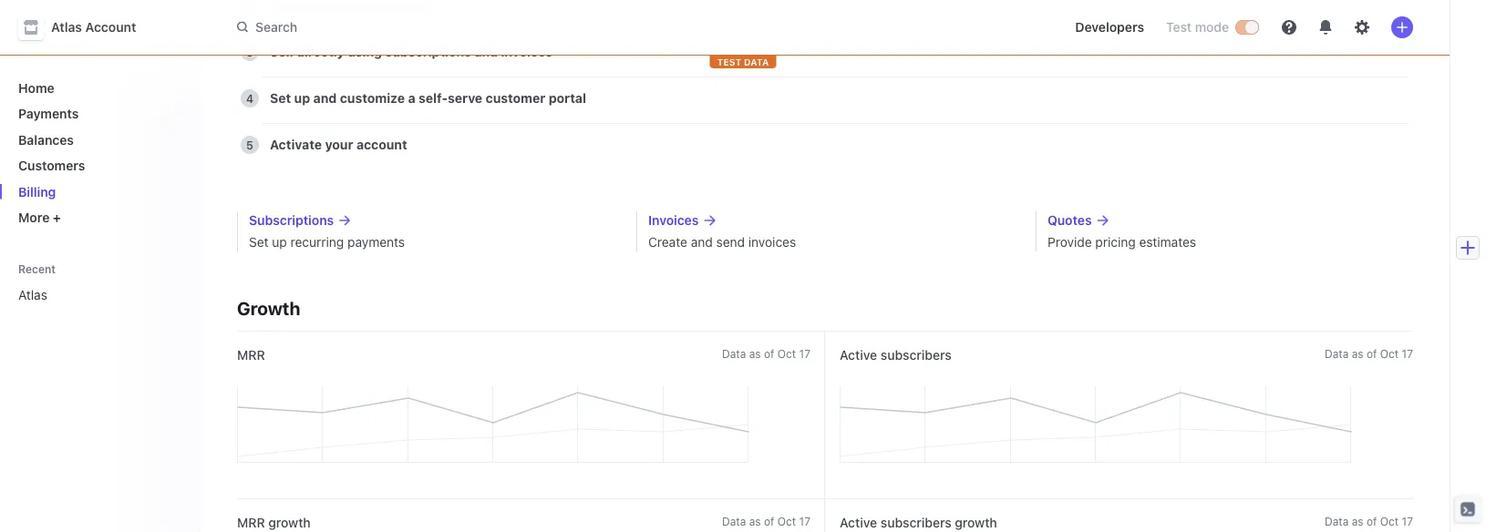 Task type: locate. For each thing, give the bounding box(es) containing it.
1 vertical spatial and
[[313, 91, 337, 106]]

serve
[[448, 91, 483, 106]]

billing
[[18, 184, 56, 199]]

test mode
[[1167, 20, 1230, 35]]

a
[[408, 91, 416, 106]]

2 active from the top
[[840, 516, 878, 531]]

up
[[294, 91, 310, 106], [272, 235, 287, 250]]

2 vertical spatial and
[[691, 235, 713, 250]]

provide pricing estimates
[[1048, 235, 1197, 250]]

growth
[[268, 516, 311, 531], [955, 516, 998, 531]]

up up the activate
[[294, 91, 310, 106]]

subscribers
[[881, 348, 952, 363], [881, 516, 952, 531]]

4
[[246, 92, 254, 105]]

payments
[[348, 235, 405, 250]]

0 horizontal spatial up
[[272, 235, 287, 250]]

invoices inside dropdown button
[[501, 44, 553, 59]]

customer
[[486, 91, 546, 106]]

and inside dropdown button
[[475, 44, 498, 59]]

active subscribers
[[840, 348, 952, 363]]

0 vertical spatial and
[[475, 44, 498, 59]]

data as of oct 17
[[722, 348, 811, 360], [1325, 348, 1414, 360], [722, 515, 811, 528], [1325, 515, 1414, 528]]

1 vertical spatial mrr
[[237, 516, 265, 531]]

test
[[718, 57, 742, 67]]

1 horizontal spatial set
[[270, 91, 291, 106]]

1 horizontal spatial invoices
[[749, 235, 796, 250]]

invoices up customer
[[501, 44, 553, 59]]

active subscribers growth
[[840, 516, 998, 531]]

of for active subscribers growth
[[1367, 515, 1378, 528]]

more +
[[18, 210, 61, 225]]

1 active from the top
[[840, 348, 878, 363]]

sell
[[270, 44, 293, 59]]

subscriptions
[[385, 44, 472, 59]]

sell directly using subscriptions and invoices
[[270, 44, 553, 59]]

as for active subscribers growth
[[1352, 515, 1364, 528]]

mrr for mrr
[[237, 348, 265, 363]]

test data
[[718, 57, 769, 67]]

up down subscriptions
[[272, 235, 287, 250]]

and
[[475, 44, 498, 59], [313, 91, 337, 106], [691, 235, 713, 250]]

1 vertical spatial active
[[840, 516, 878, 531]]

invoices right send
[[749, 235, 796, 250]]

recurring
[[291, 235, 344, 250]]

set down subscriptions
[[249, 235, 269, 250]]

17 for mrr
[[800, 348, 811, 360]]

1 horizontal spatial growth
[[955, 516, 998, 531]]

search
[[255, 19, 297, 34]]

atlas link
[[11, 280, 161, 310]]

atlas left "account"
[[51, 20, 82, 35]]

set
[[270, 91, 291, 106], [249, 235, 269, 250]]

1 vertical spatial invoices
[[749, 235, 796, 250]]

1 vertical spatial subscribers
[[881, 516, 952, 531]]

of for mrr growth
[[764, 515, 775, 528]]

balances link
[[11, 125, 186, 155]]

atlas inside button
[[51, 20, 82, 35]]

up for recurring
[[272, 235, 287, 250]]

atlas
[[51, 20, 82, 35], [18, 288, 47, 303]]

subscribers for active subscribers growth
[[881, 516, 952, 531]]

+
[[53, 210, 61, 225]]

1 horizontal spatial and
[[475, 44, 498, 59]]

balances
[[18, 132, 74, 147]]

mrr
[[237, 348, 265, 363], [237, 516, 265, 531]]

0 horizontal spatial growth
[[268, 516, 311, 531]]

1 vertical spatial atlas
[[18, 288, 47, 303]]

developers
[[1076, 20, 1145, 35]]

1 subscribers from the top
[[881, 348, 952, 363]]

mode
[[1196, 20, 1230, 35]]

data
[[744, 57, 769, 67]]

invoices
[[649, 213, 699, 228]]

oct for active subscribers growth
[[1381, 515, 1399, 528]]

set up and customize a self-serve customer portal
[[270, 91, 587, 106]]

mrr for mrr growth
[[237, 516, 265, 531]]

2 mrr from the top
[[237, 516, 265, 531]]

growth
[[237, 297, 300, 319]]

0 vertical spatial active
[[840, 348, 878, 363]]

0 vertical spatial atlas
[[51, 20, 82, 35]]

account
[[357, 137, 407, 152]]

invoices
[[501, 44, 553, 59], [749, 235, 796, 250]]

subscribers for active subscribers
[[881, 348, 952, 363]]

of
[[764, 348, 775, 360], [1367, 348, 1378, 360], [764, 515, 775, 528], [1367, 515, 1378, 528]]

activate
[[270, 137, 322, 152]]

1 horizontal spatial up
[[294, 91, 310, 106]]

0 vertical spatial subscribers
[[881, 348, 952, 363]]

2 subscribers from the top
[[881, 516, 952, 531]]

atlas down recent
[[18, 288, 47, 303]]

17 for active subscribers
[[1402, 348, 1414, 360]]

using
[[348, 44, 382, 59]]

0 vertical spatial mrr
[[237, 348, 265, 363]]

and left send
[[691, 235, 713, 250]]

0 horizontal spatial atlas
[[18, 288, 47, 303]]

create and send invoices
[[649, 235, 796, 250]]

1 vertical spatial up
[[272, 235, 287, 250]]

set right 4
[[270, 91, 291, 106]]

0 vertical spatial invoices
[[501, 44, 553, 59]]

atlas for atlas account
[[51, 20, 82, 35]]

0 vertical spatial up
[[294, 91, 310, 106]]

data as of oct 17 for mrr growth
[[722, 515, 811, 528]]

0 horizontal spatial invoices
[[501, 44, 553, 59]]

as
[[749, 348, 761, 360], [1352, 348, 1364, 360], [749, 515, 761, 528], [1352, 515, 1364, 528]]

active
[[840, 348, 878, 363], [840, 516, 878, 531]]

Search text field
[[226, 11, 741, 44]]

1 mrr from the top
[[237, 348, 265, 363]]

subscriptions link
[[249, 212, 615, 230]]

and down directly
[[313, 91, 337, 106]]

0 horizontal spatial set
[[249, 235, 269, 250]]

as for active subscribers
[[1352, 348, 1364, 360]]

data
[[722, 348, 746, 360], [1325, 348, 1349, 360], [722, 515, 746, 528], [1325, 515, 1349, 528]]

payments link
[[11, 99, 186, 129]]

17
[[800, 348, 811, 360], [1402, 348, 1414, 360], [800, 515, 811, 528], [1402, 515, 1414, 528]]

oct
[[778, 348, 796, 360], [1381, 348, 1399, 360], [778, 515, 796, 528], [1381, 515, 1399, 528]]

your
[[325, 137, 353, 152]]

and down search text field
[[475, 44, 498, 59]]

atlas for atlas
[[18, 288, 47, 303]]

0 vertical spatial set
[[270, 91, 291, 106]]

atlas inside recent navigation links element
[[18, 288, 47, 303]]

1 horizontal spatial atlas
[[51, 20, 82, 35]]

1 vertical spatial set
[[249, 235, 269, 250]]



Task type: vqa. For each thing, say whether or not it's contained in the screenshot.
OCT corresponding to Active subscribers
yes



Task type: describe. For each thing, give the bounding box(es) containing it.
data for active subscribers
[[1325, 348, 1349, 360]]

create
[[649, 235, 688, 250]]

sell directly using subscriptions and invoices button
[[241, 30, 1410, 74]]

data as of oct 17 for active subscribers growth
[[1325, 515, 1414, 528]]

of for mrr
[[764, 348, 775, 360]]

estimates
[[1140, 235, 1197, 250]]

Search search field
[[226, 11, 741, 44]]

active for active subscribers
[[840, 348, 878, 363]]

customers
[[18, 158, 85, 173]]

2 horizontal spatial and
[[691, 235, 713, 250]]

0 horizontal spatial and
[[313, 91, 337, 106]]

17 for active subscribers growth
[[1402, 515, 1414, 528]]

set up recurring payments
[[249, 235, 405, 250]]

recent navigation links element
[[0, 262, 201, 310]]

5
[[246, 139, 253, 151]]

self-
[[419, 91, 448, 106]]

directly
[[296, 44, 345, 59]]

oct for mrr growth
[[778, 515, 796, 528]]

data as of oct 17 for active subscribers
[[1325, 348, 1414, 360]]

oct for mrr
[[778, 348, 796, 360]]

of for active subscribers
[[1367, 348, 1378, 360]]

billing link
[[11, 177, 186, 207]]

portal
[[549, 91, 587, 106]]

quotes
[[1048, 213, 1092, 228]]

oct for active subscribers
[[1381, 348, 1399, 360]]

invoices link
[[649, 212, 1014, 230]]

set for set up recurring payments
[[249, 235, 269, 250]]

developers link
[[1068, 13, 1152, 42]]

customers link
[[11, 151, 186, 181]]

17 for mrr growth
[[800, 515, 811, 528]]

set for set up and customize a self-serve customer portal
[[270, 91, 291, 106]]

data for mrr
[[722, 348, 746, 360]]

settings image
[[1355, 20, 1370, 35]]

data as of oct 17 for mrr
[[722, 348, 811, 360]]

account
[[85, 20, 136, 35]]

atlas account
[[51, 20, 136, 35]]

help image
[[1282, 20, 1297, 35]]

customize
[[340, 91, 405, 106]]

recent
[[18, 263, 56, 276]]

payments
[[18, 106, 79, 121]]

core navigation links element
[[11, 73, 186, 233]]

quotes link
[[1048, 212, 1414, 230]]

mrr growth
[[237, 516, 311, 531]]

as for mrr growth
[[749, 515, 761, 528]]

as for mrr
[[749, 348, 761, 360]]

home
[[18, 80, 54, 95]]

pricing
[[1096, 235, 1136, 250]]

home link
[[11, 73, 186, 103]]

send
[[717, 235, 745, 250]]

subscriptions
[[249, 213, 334, 228]]

more
[[18, 210, 50, 225]]

up for and
[[294, 91, 310, 106]]

provide
[[1048, 235, 1092, 250]]

test
[[1167, 20, 1192, 35]]

activate your account
[[270, 137, 407, 152]]

active for active subscribers growth
[[840, 516, 878, 531]]

2 growth from the left
[[955, 516, 998, 531]]

1 growth from the left
[[268, 516, 311, 531]]

atlas account button
[[18, 15, 155, 40]]

data for active subscribers growth
[[1325, 515, 1349, 528]]

data for mrr growth
[[722, 515, 746, 528]]



